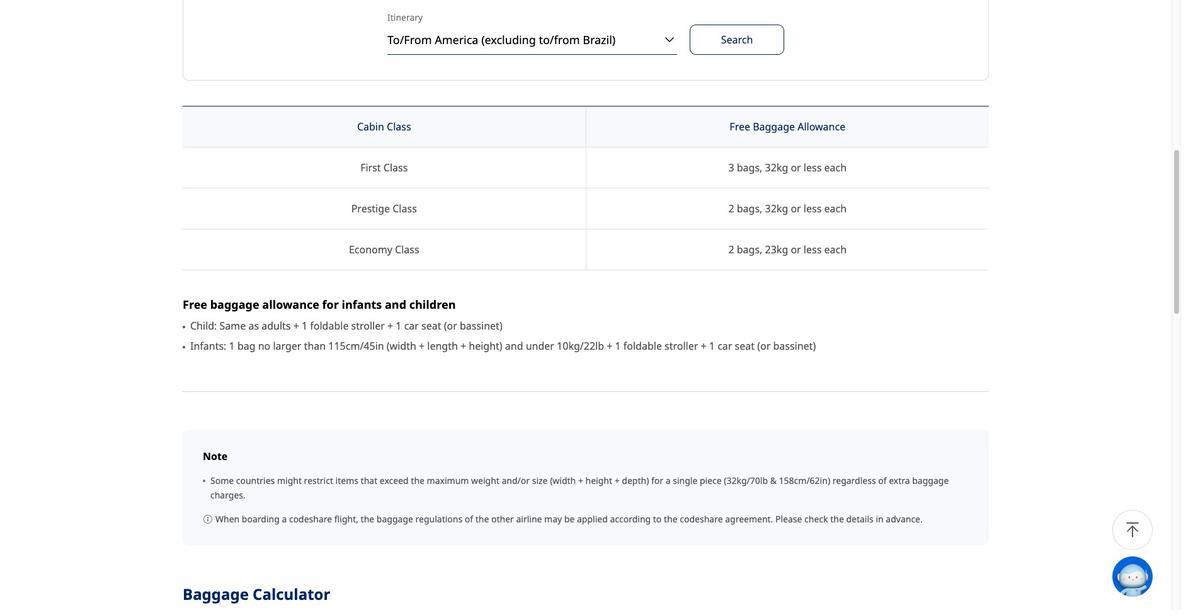 Task type: locate. For each thing, give the bounding box(es) containing it.
less for 3 bags, 32kg or less each
[[804, 161, 822, 175]]

(width right size
[[550, 475, 576, 487]]

32kg down free baggage allowance on the right top of page
[[765, 161, 789, 175]]

32kg for 3
[[765, 161, 789, 175]]

2 down 3
[[729, 202, 735, 216]]

to
[[653, 513, 662, 525]]

and left under on the bottom
[[505, 339, 523, 353]]

2 2 from the top
[[729, 243, 735, 257]]

less down allowance
[[804, 161, 822, 175]]

2 vertical spatial less
[[804, 243, 822, 257]]

note
[[203, 450, 228, 464]]

2 vertical spatial each
[[825, 243, 847, 257]]

2
[[729, 202, 735, 216], [729, 243, 735, 257]]

1 horizontal spatial of
[[879, 475, 887, 487]]

32kg
[[765, 161, 789, 175], [765, 202, 789, 216]]

0 vertical spatial free
[[730, 120, 751, 134]]

class right first at the top
[[384, 161, 408, 175]]

1 horizontal spatial free
[[730, 120, 751, 134]]

1 vertical spatial stroller
[[665, 339, 699, 353]]

(width
[[387, 339, 417, 353], [550, 475, 576, 487]]

height
[[586, 475, 613, 487]]

please
[[776, 513, 803, 525]]

or for 3 bags, 32kg or less each
[[791, 161, 802, 175]]

and right infants
[[385, 297, 407, 312]]

2 left 23kg
[[729, 243, 735, 257]]

3 or from the top
[[791, 243, 802, 257]]

the right exceed
[[411, 475, 425, 487]]

1 vertical spatial baggage
[[913, 475, 949, 487]]

foldable down free baggage allowance for infants and children
[[310, 319, 349, 333]]

0 horizontal spatial (or
[[444, 319, 457, 333]]

class
[[387, 120, 411, 134], [384, 161, 408, 175], [393, 202, 417, 216], [395, 243, 419, 257]]

2 horizontal spatial baggage
[[913, 475, 949, 487]]

class for first class
[[384, 161, 408, 175]]

free baggage allowance
[[730, 120, 846, 134]]

2 vertical spatial baggage
[[377, 513, 413, 525]]

a
[[666, 475, 671, 487], [282, 513, 287, 525]]

0 vertical spatial (width
[[387, 339, 417, 353]]

0 vertical spatial a
[[666, 475, 671, 487]]

0 vertical spatial each
[[825, 161, 847, 175]]

chat w
[[1153, 571, 1182, 583]]

1 vertical spatial less
[[804, 202, 822, 216]]

single
[[673, 475, 698, 487]]

baggage up same
[[210, 297, 259, 312]]

1 each from the top
[[825, 161, 847, 175]]

1 less from the top
[[804, 161, 822, 175]]

2 for 2 bags, 32kg or less each
[[729, 202, 735, 216]]

or down free baggage allowance on the right top of page
[[791, 161, 802, 175]]

1 codeshare from the left
[[289, 513, 332, 525]]

foldable
[[310, 319, 349, 333], [624, 339, 662, 353]]

1 vertical spatial or
[[791, 202, 802, 216]]

158cm/62in)
[[779, 475, 831, 487]]

0 vertical spatial bassinet)
[[460, 319, 503, 333]]

foldable right 10kg/22lb
[[624, 339, 662, 353]]

0 vertical spatial for
[[322, 297, 339, 312]]

2 each from the top
[[825, 202, 847, 216]]

free up 3
[[730, 120, 751, 134]]

larger
[[273, 339, 302, 353]]

less
[[804, 161, 822, 175], [804, 202, 822, 216], [804, 243, 822, 257]]

1 vertical spatial a
[[282, 513, 287, 525]]

prestige
[[351, 202, 390, 216]]

free baggage allowance for infants and children
[[183, 297, 456, 312]]

and/or
[[502, 475, 530, 487]]

might
[[277, 475, 302, 487]]

1 horizontal spatial a
[[666, 475, 671, 487]]

and
[[385, 297, 407, 312], [505, 339, 523, 353]]

2 vertical spatial or
[[791, 243, 802, 257]]

1 vertical spatial (width
[[550, 475, 576, 487]]

free up the child:
[[183, 297, 207, 312]]

class right economy
[[395, 243, 419, 257]]

baggage right 'extra'
[[913, 475, 949, 487]]

a inside some countries might restrict items that exceed the maximum weight and/or size (width + height + depth) for a single piece (32kg/70lb & 158cm/62in) regardless of extra baggage charges.
[[666, 475, 671, 487]]

be
[[565, 513, 575, 525]]

in
[[876, 513, 884, 525]]

0 vertical spatial 32kg
[[765, 161, 789, 175]]

other
[[492, 513, 514, 525]]

3 each from the top
[[825, 243, 847, 257]]

2 for 2 bags, 23kg or less each
[[729, 243, 735, 257]]

0 vertical spatial and
[[385, 297, 407, 312]]

1 horizontal spatial baggage
[[377, 513, 413, 525]]

class right prestige at the left of page
[[393, 202, 417, 216]]

1 horizontal spatial for
[[652, 475, 664, 487]]

0 horizontal spatial free
[[183, 297, 207, 312]]

baggage down exceed
[[377, 513, 413, 525]]

or
[[791, 161, 802, 175], [791, 202, 802, 216], [791, 243, 802, 257]]

0 horizontal spatial codeshare
[[289, 513, 332, 525]]

1
[[302, 319, 308, 333], [396, 319, 402, 333], [229, 339, 235, 353], [615, 339, 621, 353], [710, 339, 715, 353]]

bassinet)
[[460, 319, 503, 333], [774, 339, 816, 353]]

of left 'extra'
[[879, 475, 887, 487]]

1 vertical spatial 32kg
[[765, 202, 789, 216]]

less up 2 bags, 23kg or less each
[[804, 202, 822, 216]]

less right 23kg
[[804, 243, 822, 257]]

(width inside some countries might restrict items that exceed the maximum weight and/or size (width + height + depth) for a single piece (32kg/70lb & 158cm/62in) regardless of extra baggage charges.
[[550, 475, 576, 487]]

1 horizontal spatial car
[[718, 339, 733, 353]]

economy
[[349, 243, 393, 257]]

0 horizontal spatial of
[[465, 513, 473, 525]]

1 vertical spatial car
[[718, 339, 733, 353]]

1 horizontal spatial (width
[[550, 475, 576, 487]]

1 or from the top
[[791, 161, 802, 175]]

1 horizontal spatial stroller
[[665, 339, 699, 353]]

bags, right 3
[[737, 161, 763, 175]]

maximum
[[427, 475, 469, 487]]

1 horizontal spatial baggage
[[753, 120, 795, 134]]

bags, for 2 bags, 23kg or less each
[[737, 243, 763, 257]]

size
[[532, 475, 548, 487]]

1 32kg from the top
[[765, 161, 789, 175]]

32kg for 2
[[765, 202, 789, 216]]

0 vertical spatial of
[[879, 475, 887, 487]]

2 vertical spatial bags,
[[737, 243, 763, 257]]

1 horizontal spatial seat
[[735, 339, 755, 353]]

or right 23kg
[[791, 243, 802, 257]]

of inside some countries might restrict items that exceed the maximum weight and/or size (width + height + depth) for a single piece (32kg/70lb & 158cm/62in) regardless of extra baggage charges.
[[879, 475, 887, 487]]

1 horizontal spatial foldable
[[624, 339, 662, 353]]

each for 2 bags, 23kg or less each
[[825, 243, 847, 257]]

of
[[879, 475, 887, 487], [465, 513, 473, 525]]

codeshare down piece
[[680, 513, 723, 525]]

+
[[294, 319, 299, 333], [388, 319, 393, 333], [419, 339, 425, 353], [461, 339, 467, 353], [607, 339, 613, 353], [701, 339, 707, 353], [579, 475, 584, 487], [615, 475, 620, 487]]

bags, left 23kg
[[737, 243, 763, 257]]

baggage
[[210, 297, 259, 312], [913, 475, 949, 487], [377, 513, 413, 525]]

32kg up 23kg
[[765, 202, 789, 216]]

or up 2 bags, 23kg or less each
[[791, 202, 802, 216]]

0 vertical spatial stroller
[[351, 319, 385, 333]]

when boarding a codeshare flight, the baggage regulations of the other airline may be applied according to the codeshare agreement. please check the details in advance.
[[216, 513, 923, 525]]

0 vertical spatial bags,
[[737, 161, 763, 175]]

1 2 from the top
[[729, 202, 735, 216]]

free
[[730, 120, 751, 134], [183, 297, 207, 312]]

applied
[[577, 513, 608, 525]]

1 vertical spatial seat
[[735, 339, 755, 353]]

(or
[[444, 319, 457, 333], [758, 339, 771, 353]]

stroller
[[351, 319, 385, 333], [665, 339, 699, 353]]

codeshare
[[289, 513, 332, 525], [680, 513, 723, 525]]

1 vertical spatial (or
[[758, 339, 771, 353]]

charges.
[[211, 489, 246, 501]]

for
[[322, 297, 339, 312], [652, 475, 664, 487]]

1 vertical spatial for
[[652, 475, 664, 487]]

advance.
[[886, 513, 923, 525]]

than
[[304, 339, 326, 353]]

same
[[220, 319, 246, 333]]

some countries might restrict items that exceed the maximum weight and/or size (width + height + depth) for a single piece (32kg/70lb & 158cm/62in) regardless of extra baggage charges.
[[211, 475, 949, 501]]

(width left length
[[387, 339, 417, 353]]

a left single
[[666, 475, 671, 487]]

0 horizontal spatial bassinet)
[[460, 319, 503, 333]]

1 vertical spatial bags,
[[737, 202, 763, 216]]

infants:
[[190, 339, 227, 353]]

2 less from the top
[[804, 202, 822, 216]]

0 horizontal spatial baggage
[[183, 584, 249, 604]]

of right regulations
[[465, 513, 473, 525]]

0 vertical spatial baggage
[[210, 297, 259, 312]]

1 bags, from the top
[[737, 161, 763, 175]]

the
[[411, 475, 425, 487], [361, 513, 375, 525], [476, 513, 489, 525], [664, 513, 678, 525], [831, 513, 844, 525]]

(32kg/70lb
[[724, 475, 768, 487]]

1 horizontal spatial bassinet)
[[774, 339, 816, 353]]

2 bags, from the top
[[737, 202, 763, 216]]

1 horizontal spatial and
[[505, 339, 523, 353]]

regulations
[[416, 513, 463, 525]]

as
[[249, 319, 259, 333]]

baggage inside some countries might restrict items that exceed the maximum weight and/or size (width + height + depth) for a single piece (32kg/70lb & 158cm/62in) regardless of extra baggage charges.
[[913, 475, 949, 487]]

prestige class
[[351, 202, 417, 216]]

a right boarding
[[282, 513, 287, 525]]

bags, up 2 bags, 23kg or less each
[[737, 202, 763, 216]]

w
[[1175, 571, 1182, 583]]

3 less from the top
[[804, 243, 822, 257]]

chat w link
[[1113, 557, 1182, 597]]

0 horizontal spatial foldable
[[310, 319, 349, 333]]

2 32kg from the top
[[765, 202, 789, 216]]

1 vertical spatial free
[[183, 297, 207, 312]]

free for free baggage allowance for infants and children
[[183, 297, 207, 312]]

0 horizontal spatial and
[[385, 297, 407, 312]]

0 vertical spatial or
[[791, 161, 802, 175]]

1 vertical spatial and
[[505, 339, 523, 353]]

bags,
[[737, 161, 763, 175], [737, 202, 763, 216], [737, 243, 763, 257]]

1 vertical spatial 2
[[729, 243, 735, 257]]

1 horizontal spatial codeshare
[[680, 513, 723, 525]]

1 vertical spatial of
[[465, 513, 473, 525]]

codeshare left flight,
[[289, 513, 332, 525]]

2 or from the top
[[791, 202, 802, 216]]

baggage
[[753, 120, 795, 134], [183, 584, 249, 604]]

1 horizontal spatial (or
[[758, 339, 771, 353]]

when
[[216, 513, 240, 525]]

and inside child: same as adults + 1 foldable stroller + 1 car seat (or bassinet) infants: 1 bag no larger than 115cm/45in (width + length + height) and under 10kg/22lb + 1 foldable stroller + 1 car seat (or bassinet)
[[505, 339, 523, 353]]

details
[[847, 513, 874, 525]]

0 vertical spatial foldable
[[310, 319, 349, 333]]

1 vertical spatial each
[[825, 202, 847, 216]]

0 vertical spatial seat
[[422, 319, 442, 333]]

car
[[404, 319, 419, 333], [718, 339, 733, 353]]

1 vertical spatial bassinet)
[[774, 339, 816, 353]]

3 bags, from the top
[[737, 243, 763, 257]]

for right depth)
[[652, 475, 664, 487]]

less for 2 bags, 32kg or less each
[[804, 202, 822, 216]]

chat
[[1153, 571, 1173, 583]]

itinerary
[[388, 12, 423, 24]]

0 horizontal spatial stroller
[[351, 319, 385, 333]]

0 vertical spatial car
[[404, 319, 419, 333]]

0 vertical spatial less
[[804, 161, 822, 175]]

for left infants
[[322, 297, 339, 312]]

class right the cabin
[[387, 120, 411, 134]]

&
[[771, 475, 777, 487]]

0 horizontal spatial (width
[[387, 339, 417, 353]]

0 vertical spatial 2
[[729, 202, 735, 216]]



Task type: describe. For each thing, give the bounding box(es) containing it.
2 bags, 32kg or less each
[[729, 202, 847, 216]]

2 bags, 23kg or less each
[[729, 243, 847, 257]]

children
[[410, 297, 456, 312]]

child:
[[190, 319, 217, 333]]

or for 2 bags, 23kg or less each
[[791, 243, 802, 257]]

0 vertical spatial (or
[[444, 319, 457, 333]]

depth)
[[622, 475, 649, 487]]

class for economy class
[[395, 243, 419, 257]]

some
[[211, 475, 234, 487]]

regardless
[[833, 475, 876, 487]]

23kg
[[765, 243, 789, 257]]

allowance
[[798, 120, 846, 134]]

0 vertical spatial baggage
[[753, 120, 795, 134]]

according
[[610, 513, 651, 525]]

airline
[[516, 513, 542, 525]]

baggage calculator
[[183, 584, 330, 604]]

0 horizontal spatial baggage
[[210, 297, 259, 312]]

exceed
[[380, 475, 409, 487]]

no
[[258, 339, 271, 353]]

class for cabin class
[[387, 120, 411, 134]]

0 horizontal spatial for
[[322, 297, 339, 312]]

2 codeshare from the left
[[680, 513, 723, 525]]

agreement.
[[726, 513, 774, 525]]

the right the check
[[831, 513, 844, 525]]

length
[[428, 339, 458, 353]]

cabin class
[[357, 120, 411, 134]]

1 vertical spatial foldable
[[624, 339, 662, 353]]

(width inside child: same as adults + 1 foldable stroller + 1 car seat (or bassinet) infants: 1 bag no larger than 115cm/45in (width + length + height) and under 10kg/22lb + 1 foldable stroller + 1 car seat (or bassinet)
[[387, 339, 417, 353]]

items
[[336, 475, 359, 487]]

free for free baggage allowance
[[730, 120, 751, 134]]

or for 2 bags, 32kg or less each
[[791, 202, 802, 216]]

restrict
[[304, 475, 333, 487]]

cabin
[[357, 120, 384, 134]]

0 horizontal spatial a
[[282, 513, 287, 525]]

under
[[526, 339, 555, 353]]

countries
[[236, 475, 275, 487]]

piece
[[700, 475, 722, 487]]

first class
[[361, 161, 408, 175]]

10kg/22lb
[[557, 339, 604, 353]]

that
[[361, 475, 378, 487]]

1 vertical spatial baggage
[[183, 584, 249, 604]]

the right to
[[664, 513, 678, 525]]

the left other
[[476, 513, 489, 525]]

infants
[[342, 297, 382, 312]]

bag
[[238, 339, 256, 353]]

adults
[[262, 319, 291, 333]]

child: same as adults + 1 foldable stroller + 1 car seat (or bassinet) infants: 1 bag no larger than 115cm/45in (width + length + height) and under 10kg/22lb + 1 foldable stroller + 1 car seat (or bassinet)
[[190, 319, 816, 353]]

3
[[729, 161, 735, 175]]

115cm/45in
[[329, 339, 384, 353]]

each for 2 bags, 32kg or less each
[[825, 202, 847, 216]]

0 horizontal spatial car
[[404, 319, 419, 333]]

bags, for 3 bags, 32kg or less each
[[737, 161, 763, 175]]

check
[[805, 513, 829, 525]]

bags, for 2 bags, 32kg or less each
[[737, 202, 763, 216]]

the right flight,
[[361, 513, 375, 525]]

allowance
[[262, 297, 320, 312]]

first
[[361, 161, 381, 175]]

may
[[545, 513, 562, 525]]

3 bags, 32kg or less each
[[729, 161, 847, 175]]

extra
[[889, 475, 911, 487]]

less for 2 bags, 23kg or less each
[[804, 243, 822, 257]]

height)
[[469, 339, 503, 353]]

each for 3 bags, 32kg or less each
[[825, 161, 847, 175]]

search button
[[690, 25, 785, 55]]

class for prestige class
[[393, 202, 417, 216]]

weight
[[471, 475, 500, 487]]

economy class
[[349, 243, 419, 257]]

boarding
[[242, 513, 280, 525]]

calculator
[[253, 584, 330, 604]]

flight,
[[335, 513, 359, 525]]

the inside some countries might restrict items that exceed the maximum weight and/or size (width + height + depth) for a single piece (32kg/70lb & 158cm/62in) regardless of extra baggage charges.
[[411, 475, 425, 487]]

0 horizontal spatial seat
[[422, 319, 442, 333]]

for inside some countries might restrict items that exceed the maximum weight and/or size (width + height + depth) for a single piece (32kg/70lb & 158cm/62in) regardless of extra baggage charges.
[[652, 475, 664, 487]]

search
[[721, 33, 753, 47]]



Task type: vqa. For each thing, say whether or not it's contained in the screenshot.
the bottom Select
no



